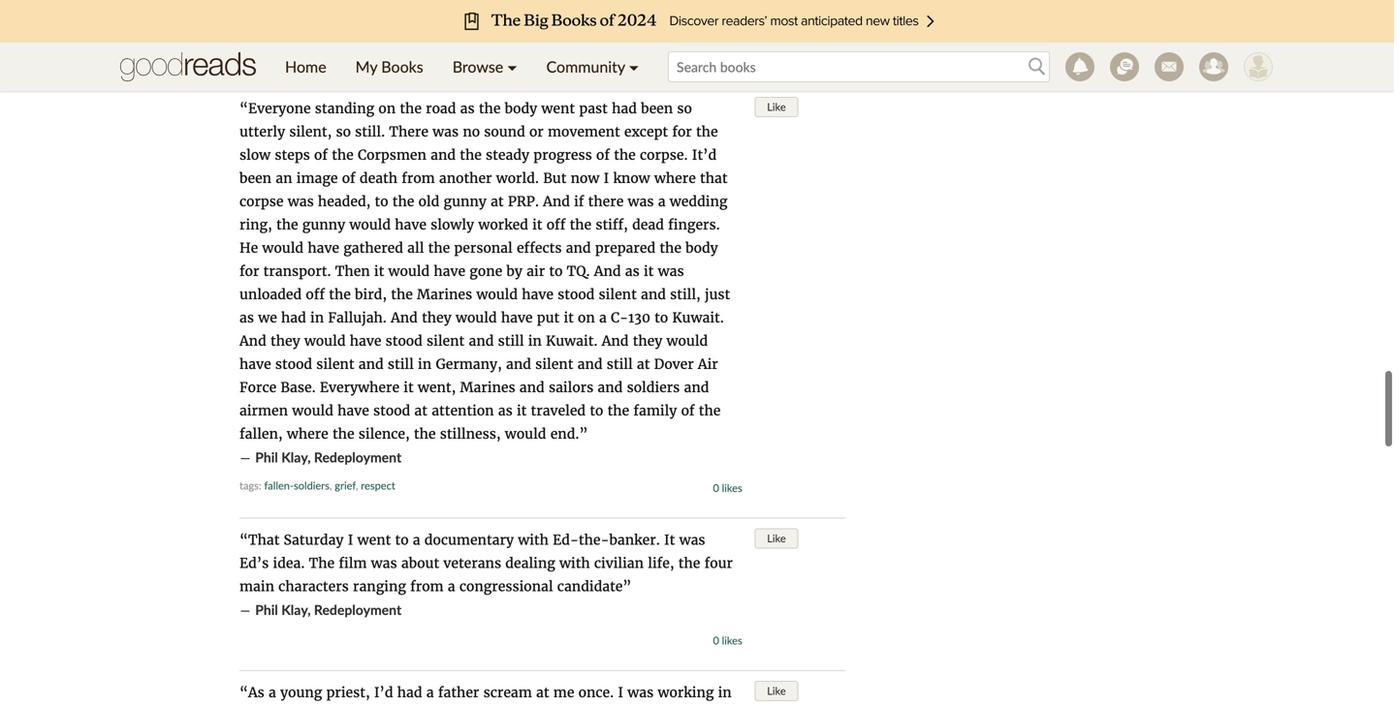 Task type: vqa. For each thing, say whether or not it's contained in the screenshot.
congressional at left
yes



Task type: describe. For each thing, give the bounding box(es) containing it.
was down image
[[288, 193, 314, 210]]

past
[[579, 100, 608, 117]]

1 0 likes from the top
[[713, 50, 742, 63]]

gone
[[470, 263, 502, 280]]

2 horizontal spatial they
[[633, 333, 662, 350]]

the down 'no'
[[460, 146, 482, 164]]

from inside "everyone standing on the road as the body went past had been so utterly silent, so still. there was no sound or movement except for the slow steps of the corpsmen and the steady progress of the corpse. it'd been an image of death from another world. but now i know where that corpse was headed, to the old gunny at prp. and if there was a wedding ring, the gunny would have slowly worked it off the stiff, dead fingers. he would have gathered all the personal effects and prepared the body for transport. then it would have gone by air to tq. and as it was unloaded off the bird, the marines would have stood silent and still, just as we had in fallujah. and they would have put it on a c-130 to kuwait. and they would have stood silent and still in kuwait. and they would have stood silent and still in germany, and silent and still at dover air force base. everywhere it went, marines and sailors and soldiers and airmen would have stood at attention as it traveled to the family of the fallen, where the silence, the stillness, would end." ― phil klay, redeployment
[[402, 170, 435, 187]]

the down if
[[570, 216, 592, 234]]

― inside "everyone standing on the road as the body went past had been so utterly silent, so still. there was no sound or movement except for the slow steps of the corpsmen and the steady progress of the corpse. it'd been an image of death from another world. but now i know where that corpse was headed, to the old gunny at prp. and if there was a wedding ring, the gunny would have slowly worked it off the stiff, dead fingers. he would have gathered all the personal effects and prepared the body for transport. then it would have gone by air to tq. and as it was unloaded off the bird, the marines would have stood silent and still, just as we had in fallujah. and they would have put it on a c-130 to kuwait. and they would have stood silent and still in kuwait. and they would have stood silent and still in germany, and silent and still at dover air force base. everywhere it went, marines and sailors and soldiers and airmen would have stood at attention as it traveled to the family of the fallen, where the silence, the stillness, would end." ― phil klay, redeployment
[[239, 449, 251, 467]]

ranging
[[353, 578, 406, 596]]

2 0 likes link from the top
[[713, 482, 742, 495]]

except
[[624, 123, 668, 141]]

the up know
[[614, 146, 636, 164]]

0 horizontal spatial gunny
[[302, 216, 345, 234]]

at left dover
[[637, 356, 650, 373]]

0 vertical spatial kuwait.
[[672, 309, 724, 327]]

Search books text field
[[668, 51, 1050, 82]]

no
[[463, 123, 480, 141]]

was right it at the left bottom
[[679, 532, 705, 549]]

at inside ""as a young priest, i'd had a father scream at me once. i was working in"
[[536, 684, 549, 702]]

and up "another"
[[431, 146, 456, 164]]

a up dead
[[658, 193, 666, 210]]

documentary
[[424, 532, 514, 549]]

utterly
[[239, 123, 285, 141]]

0 horizontal spatial so
[[336, 123, 351, 141]]

in down the put
[[528, 333, 542, 350]]

0 horizontal spatial soldiers
[[294, 479, 330, 492]]

c-
[[611, 309, 628, 327]]

would down gone
[[476, 286, 518, 303]]

as left we
[[239, 309, 254, 327]]

or
[[529, 123, 544, 141]]

we
[[258, 309, 277, 327]]

it
[[664, 532, 675, 549]]

0 horizontal spatial they
[[270, 333, 300, 350]]

old
[[418, 193, 439, 210]]

the-
[[579, 532, 609, 549]]

silence,
[[358, 426, 410, 443]]

redeployment link for "everyone standing on the road as the body went past had been so utterly silent, so still. there was no sound or movement except for the slow steps of the corpsmen and the steady progress of the corpse. it'd been an image of death from another world. but now i know where that corpse was headed, to the old gunny at prp. and if there was a wedding ring, the gunny would have slowly worked it off the stiff, dead fingers. he would have gathered all the personal effects and prepared the body for transport. then it would have gone by air to tq. and as it was unloaded off the bird, the marines would have stood silent and still, just as we had in fallujah. and they would have put it on a c-130 to kuwait. and they would have stood silent and still in kuwait. and they would have stood silent and still in germany, and silent and still at dover air force base. everywhere it went, marines and sailors and soldiers and airmen would have stood at attention as it traveled to the family of the fallen, where the silence, the stillness, would end."
[[314, 449, 402, 466]]

slow
[[239, 146, 271, 164]]

father
[[438, 684, 479, 702]]

to right air at the left top
[[549, 263, 563, 280]]

2 horizontal spatial still
[[607, 356, 633, 373]]

and down c-
[[602, 333, 629, 350]]

the up image
[[332, 146, 354, 164]]

friend requests image
[[1199, 52, 1228, 81]]

"everyone standing on the road as the body went past had been so utterly silent, so still. there was no sound or movement except for the slow steps of the corpsmen and the steady progress of the corpse. it'd been an image of death from another world. but now i know where that corpse was headed, to the old gunny at prp. and if there was a wedding ring, the gunny would have slowly worked it off the stiff, dead fingers. he would have gathered all the personal effects and prepared the body for transport. then it would have gone by air to tq. and as it was unloaded off the bird, the marines would have stood silent and still, just as we had in fallujah. and they would have put it on a c-130 to kuwait. and they would have stood silent and still in kuwait. and they would have stood silent and still in germany, and silent and still at dover air force base. everywhere it went, marines and sailors and soldiers and airmen would have stood at attention as it traveled to the family of the fallen, where the silence, the stillness, would end." ― phil klay, redeployment
[[239, 100, 730, 467]]

home
[[285, 57, 326, 76]]

and up 130
[[641, 286, 666, 303]]

but
[[543, 170, 567, 187]]

movement
[[548, 123, 620, 141]]

1 horizontal spatial still
[[498, 333, 524, 350]]

and up tq.
[[566, 239, 591, 257]]

and up germany, on the left of the page
[[469, 333, 494, 350]]

dover
[[654, 356, 694, 373]]

was up ranging
[[371, 555, 397, 572]]

as down prepared
[[625, 263, 640, 280]]

i inside ""as a young priest, i'd had a father scream at me once. i was working in"
[[618, 684, 623, 702]]

candidate"
[[557, 578, 632, 596]]

1 horizontal spatial gunny
[[444, 193, 487, 210]]

force
[[239, 379, 277, 397]]

it down prepared
[[644, 263, 654, 280]]

airmen
[[239, 402, 288, 420]]

the left silence,
[[332, 426, 354, 443]]

would down 'traveled'
[[505, 426, 546, 443]]

1 horizontal spatial been
[[641, 100, 673, 117]]

stood up silence,
[[373, 402, 410, 420]]

everywhere
[[320, 379, 399, 397]]

browse
[[452, 57, 503, 76]]

the up sound
[[479, 100, 501, 117]]

silent up c-
[[599, 286, 637, 303]]

community ▾ button
[[532, 43, 653, 91]]

fallujah.
[[328, 309, 387, 327]]

air
[[698, 356, 718, 373]]

have up transport.
[[308, 239, 339, 257]]

the left old
[[392, 193, 414, 210]]

there
[[588, 193, 624, 210]]

headed,
[[318, 193, 371, 210]]

would down all
[[388, 263, 430, 280]]

would up dover
[[667, 333, 708, 350]]

130
[[628, 309, 650, 327]]

it down gathered
[[374, 263, 384, 280]]

worked
[[478, 216, 528, 234]]

"as a young priest, i'd had a father scream at me once. i was working in
[[239, 684, 736, 707]]

stood down the 'fallujah.'
[[386, 333, 423, 350]]

would up germany, on the left of the page
[[456, 309, 497, 327]]

steady
[[486, 146, 529, 164]]

a right "as
[[269, 684, 276, 702]]

3 0 likes link from the top
[[713, 635, 742, 648]]

and right sailors
[[598, 379, 623, 397]]

and up sailors
[[577, 356, 603, 373]]

stiff,
[[596, 216, 628, 234]]

redeployment inside "that saturday i went to a documentary with ed-the-banker. it was ed's idea. the film was about veterans dealing with civilian life, the four main characters ranging from a congressional candidate" ― phil klay, redeployment
[[314, 602, 402, 619]]

"everyone
[[239, 100, 311, 117]]

corpse
[[239, 193, 284, 210]]

the up there
[[400, 100, 422, 117]]

it left 'traveled'
[[517, 402, 527, 420]]

and right germany, on the left of the page
[[506, 356, 531, 373]]

the right bird,
[[391, 286, 413, 303]]

and down we
[[239, 333, 266, 350]]

0 horizontal spatial where
[[287, 426, 328, 443]]

ed-
[[553, 532, 579, 549]]

browse ▾ button
[[438, 43, 532, 91]]

sailors
[[549, 379, 594, 397]]

notifications image
[[1065, 52, 1095, 81]]

and up 'traveled'
[[519, 379, 545, 397]]

have down the 'fallujah.'
[[350, 333, 381, 350]]

have left the put
[[501, 309, 533, 327]]

0 horizontal spatial still
[[388, 356, 414, 373]]

1 horizontal spatial they
[[422, 309, 452, 327]]

it'd
[[692, 146, 717, 164]]

a down 'veterans'
[[448, 578, 455, 596]]

prp.
[[508, 193, 539, 210]]

me
[[553, 684, 574, 702]]

corpsmen
[[358, 146, 426, 164]]

an
[[276, 170, 292, 187]]

browse ▾
[[452, 57, 517, 76]]

menu containing home
[[270, 43, 653, 91]]

family
[[633, 402, 677, 420]]

idea.
[[273, 555, 305, 572]]

just
[[705, 286, 730, 303]]

was up still,
[[658, 263, 684, 280]]

0 vertical spatial off
[[546, 216, 566, 234]]

my
[[355, 57, 377, 76]]

a left 'father'
[[426, 684, 434, 702]]

2 0 from the top
[[713, 482, 719, 495]]

my books link
[[341, 43, 438, 91]]

silent up everywhere
[[316, 356, 354, 373]]

civilian
[[594, 555, 644, 572]]

went inside "everyone standing on the road as the body went past had been so utterly silent, so still. there was no sound or movement except for the slow steps of the corpsmen and the steady progress of the corpse. it'd been an image of death from another world. but now i know where that corpse was headed, to the old gunny at prp. and if there was a wedding ring, the gunny would have slowly worked it off the stiff, dead fingers. he would have gathered all the personal effects and prepared the body for transport. then it would have gone by air to tq. and as it was unloaded off the bird, the marines would have stood silent and still, just as we had in fallujah. and they would have put it on a c-130 to kuwait. and they would have stood silent and still in kuwait. and they would have stood silent and still in germany, and silent and still at dover air force base. everywhere it went, marines and sailors and soldiers and airmen would have stood at attention as it traveled to the family of the fallen, where the silence, the stillness, would end." ― phil klay, redeployment
[[541, 100, 575, 117]]

▾ for community ▾
[[629, 57, 639, 76]]

the right all
[[428, 239, 450, 257]]

― inside "that saturday i went to a documentary with ed-the-banker. it was ed's idea. the film was about veterans dealing with civilian life, the four main characters ranging from a congressional candidate" ― phil klay, redeployment
[[239, 602, 251, 619]]

"that
[[239, 532, 280, 549]]

1 vertical spatial with
[[559, 555, 590, 572]]

have up force
[[239, 356, 271, 373]]

would down base.
[[292, 402, 333, 420]]

1 , from the left
[[330, 479, 332, 492]]

fallen-soldiers link
[[264, 479, 330, 492]]

still,
[[670, 286, 701, 303]]

home link
[[270, 43, 341, 91]]

would up transport.
[[262, 239, 304, 257]]

gathered
[[343, 239, 403, 257]]

would up gathered
[[349, 216, 391, 234]]

"as
[[239, 684, 264, 702]]

3 0 likes from the top
[[713, 635, 742, 648]]

my group discussions image
[[1110, 52, 1139, 81]]

books
[[381, 57, 423, 76]]

all
[[407, 239, 424, 257]]

as up "stillness,"
[[498, 402, 513, 420]]

air
[[527, 263, 545, 280]]

of up headed,
[[342, 170, 356, 187]]

0 vertical spatial with
[[518, 532, 549, 549]]

working
[[658, 684, 714, 702]]

had inside ""as a young priest, i'd had a father scream at me once. i was working in"
[[397, 684, 422, 702]]

was down road
[[433, 123, 459, 141]]

it up effects
[[532, 216, 542, 234]]

0 vertical spatial marines
[[417, 286, 472, 303]]

once.
[[578, 684, 614, 702]]

at down went,
[[414, 402, 428, 420]]

life,
[[648, 555, 674, 572]]

effects
[[517, 239, 562, 257]]

0 horizontal spatial kuwait.
[[546, 333, 598, 350]]

now
[[571, 170, 599, 187]]

four
[[704, 555, 733, 572]]



Task type: locate. For each thing, give the bounding box(es) containing it.
and up everywhere
[[358, 356, 384, 373]]

"that saturday i went to a documentary with ed-the-banker. it was ed's idea. the film was about veterans dealing with civilian life, the four main characters ranging from a congressional candidate" ― phil klay, redeployment
[[239, 532, 733, 619]]

the down dead
[[660, 239, 681, 257]]

have
[[395, 216, 427, 234], [308, 239, 339, 257], [434, 263, 465, 280], [522, 286, 554, 303], [501, 309, 533, 327], [350, 333, 381, 350], [239, 356, 271, 373], [337, 402, 369, 420]]

personal
[[454, 239, 513, 257]]

― up tags:
[[239, 449, 251, 467]]

2 ▾ from the left
[[629, 57, 639, 76]]

kuwait.
[[672, 309, 724, 327], [546, 333, 598, 350]]

1 vertical spatial went
[[357, 532, 391, 549]]

redeployment down ranging
[[314, 602, 402, 619]]

the right life,
[[678, 555, 700, 572]]

2 vertical spatial 0 likes link
[[713, 635, 742, 648]]

1 vertical spatial likes
[[722, 482, 742, 495]]

1 vertical spatial off
[[306, 286, 325, 303]]

where right fallen, at left bottom
[[287, 426, 328, 443]]

the right ring,
[[276, 216, 298, 234]]

1 vertical spatial phil
[[255, 602, 278, 619]]

2 klay, from the top
[[281, 602, 311, 619]]

i inside "everyone standing on the road as the body went past had been so utterly silent, so still. there was no sound or movement except for the slow steps of the corpsmen and the steady progress of the corpse. it'd been an image of death from another world. but now i know where that corpse was headed, to the old gunny at prp. and if there was a wedding ring, the gunny would have slowly worked it off the stiff, dead fingers. he would have gathered all the personal effects and prepared the body for transport. then it would have gone by air to tq. and as it was unloaded off the bird, the marines would have stood silent and still, just as we had in fallujah. and they would have put it on a c-130 to kuwait. and they would have stood silent and still in kuwait. and they would have stood silent and still in germany, and silent and still at dover air force base. everywhere it went, marines and sailors and soldiers and airmen would have stood at attention as it traveled to the family of the fallen, where the silence, the stillness, would end." ― phil klay, redeployment
[[604, 170, 609, 187]]

sound
[[484, 123, 525, 141]]

traveled
[[531, 402, 586, 420]]

phil
[[255, 449, 278, 466], [255, 602, 278, 619]]

world.
[[496, 170, 539, 187]]

1 vertical spatial body
[[686, 239, 718, 257]]

― down the main
[[239, 602, 251, 619]]

germany,
[[436, 356, 502, 373]]

like for "everyone standing on the road as the body went past had been so utterly silent, so still. there was no sound or movement except for the slow steps of the corpsmen and the steady progress of the corpse. it'd been an image of death from another world. but now i know where that corpse was headed, to the old gunny at prp. and if there was a wedding ring, the gunny would have slowly worked it off the stiff, dead fingers. he would have gathered all the personal effects and prepared the body for transport. then it would have gone by air to tq. and as it was unloaded off the bird, the marines would have stood silent and still, just as we had in fallujah. and they would have put it on a c-130 to kuwait. and they would have stood silent and still in kuwait. and they would have stood silent and still in germany, and silent and still at dover air force base. everywhere it went, marines and sailors and soldiers and airmen would have stood at attention as it traveled to the family of the fallen, where the silence, the stillness, would end."
[[767, 100, 786, 113]]

0 vertical spatial soldiers
[[627, 379, 680, 397]]

it
[[532, 216, 542, 234], [374, 263, 384, 280], [644, 263, 654, 280], [564, 309, 574, 327], [404, 379, 414, 397], [517, 402, 527, 420]]

went,
[[418, 379, 456, 397]]

off down transport.
[[306, 286, 325, 303]]

so down standing
[[336, 123, 351, 141]]

of up image
[[314, 146, 328, 164]]

have up all
[[395, 216, 427, 234]]

2 vertical spatial 0
[[713, 635, 719, 648]]

▾ right community
[[629, 57, 639, 76]]

and down air
[[684, 379, 709, 397]]

0 vertical spatial been
[[641, 100, 673, 117]]

silent,
[[289, 123, 332, 141]]

i up film
[[348, 532, 353, 549]]

3 likes from the top
[[722, 635, 742, 648]]

2 likes from the top
[[722, 482, 742, 495]]

0 horizontal spatial ,
[[330, 479, 332, 492]]

gunny
[[444, 193, 487, 210], [302, 216, 345, 234]]

they
[[422, 309, 452, 327], [270, 333, 300, 350], [633, 333, 662, 350]]

tags: fallen-soldiers , grief , respect
[[239, 479, 395, 492]]

the down then
[[329, 286, 351, 303]]

1 horizontal spatial body
[[686, 239, 718, 257]]

2 like from the top
[[767, 532, 786, 545]]

still down c-
[[607, 356, 633, 373]]

still.
[[355, 123, 385, 141]]

1 horizontal spatial kuwait.
[[672, 309, 724, 327]]

0 vertical spatial phil
[[255, 449, 278, 466]]

0 vertical spatial like link
[[754, 97, 798, 117]]

1 horizontal spatial off
[[546, 216, 566, 234]]

have down air at the left top
[[522, 286, 554, 303]]

have left gone
[[434, 263, 465, 280]]

progress
[[533, 146, 592, 164]]

scream
[[483, 684, 532, 702]]

2 vertical spatial 0 likes
[[713, 635, 742, 648]]

2 horizontal spatial had
[[612, 100, 637, 117]]

would down the 'fallujah.'
[[304, 333, 346, 350]]

0 vertical spatial i
[[604, 170, 609, 187]]

1 vertical spatial 0 likes
[[713, 482, 742, 495]]

the up it'd
[[696, 123, 718, 141]]

on left c-
[[578, 309, 595, 327]]

redeployment link
[[314, 449, 402, 466], [314, 602, 402, 619]]

it left went,
[[404, 379, 414, 397]]

as up 'no'
[[460, 100, 475, 117]]

stood down tq.
[[558, 286, 595, 303]]

1 like from the top
[[767, 100, 786, 113]]

to up the "about"
[[395, 532, 409, 549]]

0 vertical spatial on
[[378, 100, 396, 117]]

went
[[541, 100, 575, 117], [357, 532, 391, 549]]

likes
[[722, 50, 742, 63], [722, 482, 742, 495], [722, 635, 742, 648]]

2 vertical spatial like link
[[754, 682, 798, 702]]

▾ inside popup button
[[629, 57, 639, 76]]

1 vertical spatial on
[[578, 309, 595, 327]]

klay, up fallen-soldiers link
[[281, 449, 311, 466]]

1 horizontal spatial soldiers
[[627, 379, 680, 397]]

marines down gone
[[417, 286, 472, 303]]

bird,
[[355, 286, 387, 303]]

2 ― from the top
[[239, 602, 251, 619]]

2 redeployment link from the top
[[314, 602, 402, 619]]

2 redeployment from the top
[[314, 602, 402, 619]]

0 horizontal spatial had
[[281, 309, 306, 327]]

community
[[546, 57, 625, 76]]

0 horizontal spatial off
[[306, 286, 325, 303]]

1 horizontal spatial so
[[677, 100, 692, 117]]

1 horizontal spatial ,
[[356, 479, 358, 492]]

1 redeployment from the top
[[314, 449, 402, 466]]

put
[[537, 309, 560, 327]]

respect
[[361, 479, 395, 492]]

film
[[339, 555, 367, 572]]

for
[[672, 123, 692, 141], [239, 263, 259, 280]]

dealing
[[505, 555, 555, 572]]

and right tq.
[[594, 263, 621, 280]]

1 vertical spatial kuwait.
[[546, 333, 598, 350]]

phil down fallen, at left bottom
[[255, 449, 278, 466]]

kuwait. down still,
[[672, 309, 724, 327]]

had right past
[[612, 100, 637, 117]]

2 vertical spatial likes
[[722, 635, 742, 648]]

of up now
[[596, 146, 610, 164]]

silent up germany, on the left of the page
[[427, 333, 465, 350]]

1 vertical spatial for
[[239, 263, 259, 280]]

unloaded
[[239, 286, 302, 303]]

1 horizontal spatial on
[[578, 309, 595, 327]]

0 vertical spatial ―
[[239, 449, 251, 467]]

a
[[658, 193, 666, 210], [599, 309, 607, 327], [413, 532, 420, 549], [448, 578, 455, 596], [269, 684, 276, 702], [426, 684, 434, 702]]

soldiers inside "everyone standing on the road as the body went past had been so utterly silent, so still. there was no sound or movement except for the slow steps of the corpsmen and the steady progress of the corpse. it'd been an image of death from another world. but now i know where that corpse was headed, to the old gunny at prp. and if there was a wedding ring, the gunny would have slowly worked it off the stiff, dead fingers. he would have gathered all the personal effects and prepared the body for transport. then it would have gone by air to tq. and as it was unloaded off the bird, the marines would have stood silent and still, just as we had in fallujah. and they would have put it on a c-130 to kuwait. and they would have stood silent and still in kuwait. and they would have stood silent and still in germany, and silent and still at dover air force base. everywhere it went, marines and sailors and soldiers and airmen would have stood at attention as it traveled to the family of the fallen, where the silence, the stillness, would end." ― phil klay, redeployment
[[627, 379, 680, 397]]

been up except
[[641, 100, 673, 117]]

with
[[518, 532, 549, 549], [559, 555, 590, 572]]

gunny down headed,
[[302, 216, 345, 234]]

i inside "that saturday i went to a documentary with ed-the-banker. it was ed's idea. the film was about veterans dealing with civilian life, the four main characters ranging from a congressional candidate" ― phil klay, redeployment
[[348, 532, 353, 549]]

ed's
[[239, 555, 269, 572]]

0 vertical spatial had
[[612, 100, 637, 117]]

1 0 likes link from the top
[[713, 50, 742, 63]]

2 like link from the top
[[754, 529, 798, 549]]

wedding
[[670, 193, 728, 210]]

2 , from the left
[[356, 479, 358, 492]]

at up worked
[[491, 193, 504, 210]]

grief
[[335, 479, 356, 492]]

1 horizontal spatial had
[[397, 684, 422, 702]]

like link for "that saturday i went to a documentary with ed-the-banker. it was ed's idea. the film was about veterans dealing with civilian life, the four main characters ranging from a congressional candidate"
[[754, 529, 798, 549]]

1 ― from the top
[[239, 449, 251, 467]]

1 vertical spatial klay,
[[281, 602, 311, 619]]

0 horizontal spatial for
[[239, 263, 259, 280]]

▾
[[507, 57, 517, 76], [629, 57, 639, 76]]

from
[[402, 170, 435, 187], [410, 578, 444, 596]]

0 horizontal spatial with
[[518, 532, 549, 549]]

1 0 from the top
[[713, 50, 719, 63]]

with up dealing
[[518, 532, 549, 549]]

2 0 likes from the top
[[713, 482, 742, 495]]

at left me
[[536, 684, 549, 702]]

klay, inside "that saturday i went to a documentary with ed-the-banker. it was ed's idea. the film was about veterans dealing with civilian life, the four main characters ranging from a congressional candidate" ― phil klay, redeployment
[[281, 602, 311, 619]]

0 horizontal spatial ▾
[[507, 57, 517, 76]]

death
[[360, 170, 398, 187]]

the down air
[[699, 402, 721, 420]]

1 klay, from the top
[[281, 449, 311, 466]]

1 vertical spatial like link
[[754, 529, 798, 549]]

sam green image
[[1244, 52, 1273, 81]]

from down the "about"
[[410, 578, 444, 596]]

to right 130
[[655, 309, 668, 327]]

fingers.
[[668, 216, 720, 234]]

with down the ed-
[[559, 555, 590, 572]]

where
[[654, 170, 696, 187], [287, 426, 328, 443]]

0 horizontal spatial i
[[348, 532, 353, 549]]

0 vertical spatial 0
[[713, 50, 719, 63]]

▾ right browse
[[507, 57, 517, 76]]

1 ▾ from the left
[[507, 57, 517, 76]]

klay,
[[281, 449, 311, 466], [281, 602, 311, 619]]

klay, inside "everyone standing on the road as the body went past had been so utterly silent, so still. there was no sound or movement except for the slow steps of the corpsmen and the steady progress of the corpse. it'd been an image of death from another world. but now i know where that corpse was headed, to the old gunny at prp. and if there was a wedding ring, the gunny would have slowly worked it off the stiff, dead fingers. he would have gathered all the personal effects and prepared the body for transport. then it would have gone by air to tq. and as it was unloaded off the bird, the marines would have stood silent and still, just as we had in fallujah. and they would have put it on a c-130 to kuwait. and they would have stood silent and still in kuwait. and they would have stood silent and still in germany, and silent and still at dover air force base. everywhere it went, marines and sailors and soldiers and airmen would have stood at attention as it traveled to the family of the fallen, where the silence, the stillness, would end." ― phil klay, redeployment
[[281, 449, 311, 466]]

2 horizontal spatial i
[[618, 684, 623, 702]]

would
[[349, 216, 391, 234], [262, 239, 304, 257], [388, 263, 430, 280], [476, 286, 518, 303], [456, 309, 497, 327], [304, 333, 346, 350], [667, 333, 708, 350], [292, 402, 333, 420], [505, 426, 546, 443]]

2 vertical spatial like
[[767, 685, 786, 698]]

soldiers left grief
[[294, 479, 330, 492]]

prepared
[[595, 239, 656, 257]]

1 likes from the top
[[722, 50, 742, 63]]

my books
[[355, 57, 423, 76]]

0 vertical spatial redeployment
[[314, 449, 402, 466]]

a left c-
[[599, 309, 607, 327]]

corpse.
[[640, 146, 688, 164]]

was right once. on the left of the page
[[628, 684, 654, 702]]

2 vertical spatial had
[[397, 684, 422, 702]]

for up corpse.
[[672, 123, 692, 141]]

veterans
[[443, 555, 501, 572]]

it right the put
[[564, 309, 574, 327]]

1 vertical spatial gunny
[[302, 216, 345, 234]]

phil inside "that saturday i went to a documentary with ed-the-banker. it was ed's idea. the film was about veterans dealing with civilian life, the four main characters ranging from a congressional candidate" ― phil klay, redeployment
[[255, 602, 278, 619]]

priest,
[[326, 684, 370, 702]]

1 vertical spatial soldiers
[[294, 479, 330, 492]]

on
[[378, 100, 396, 117], [578, 309, 595, 327]]

0 vertical spatial 0 likes
[[713, 50, 742, 63]]

0 vertical spatial where
[[654, 170, 696, 187]]

there
[[389, 123, 428, 141]]

1 horizontal spatial with
[[559, 555, 590, 572]]

1 vertical spatial redeployment link
[[314, 602, 402, 619]]

if
[[574, 193, 584, 210]]

1 horizontal spatial where
[[654, 170, 696, 187]]

1 vertical spatial redeployment
[[314, 602, 402, 619]]

fallen,
[[239, 426, 283, 443]]

0 vertical spatial body
[[505, 100, 537, 117]]

to
[[375, 193, 388, 210], [549, 263, 563, 280], [655, 309, 668, 327], [590, 402, 603, 420], [395, 532, 409, 549]]

1 vertical spatial ―
[[239, 602, 251, 619]]

was inside ""as a young priest, i'd had a father scream at me once. i was working in"
[[628, 684, 654, 702]]

road
[[426, 100, 456, 117]]

characters
[[278, 578, 349, 596]]

0 vertical spatial 0 likes link
[[713, 50, 742, 63]]

Search for books to add to your shelves search field
[[668, 51, 1050, 82]]

as
[[460, 100, 475, 117], [625, 263, 640, 280], [239, 309, 254, 327], [498, 402, 513, 420]]

and right the 'fallujah.'
[[391, 309, 418, 327]]

0 vertical spatial gunny
[[444, 193, 487, 210]]

of right family
[[681, 402, 695, 420]]

the left family
[[607, 402, 629, 420]]

0 vertical spatial went
[[541, 100, 575, 117]]

redeployment
[[314, 449, 402, 466], [314, 602, 402, 619]]

1 horizontal spatial went
[[541, 100, 575, 117]]

in left the 'fallujah.'
[[310, 309, 324, 327]]

phil down the main
[[255, 602, 278, 619]]

went up or at the left top
[[541, 100, 575, 117]]

on up the still.
[[378, 100, 396, 117]]

dead
[[632, 216, 664, 234]]

banker.
[[609, 532, 660, 549]]

body up or at the left top
[[505, 100, 537, 117]]

have down everywhere
[[337, 402, 369, 420]]

0 vertical spatial so
[[677, 100, 692, 117]]

standing
[[315, 100, 374, 117]]

1 vertical spatial marines
[[460, 379, 515, 397]]

main
[[239, 578, 274, 596]]

1 like link from the top
[[754, 97, 798, 117]]

from up old
[[402, 170, 435, 187]]

stillness,
[[440, 426, 501, 443]]

1 vertical spatial 0
[[713, 482, 719, 495]]

to inside "that saturday i went to a documentary with ed-the-banker. it was ed's idea. the film was about veterans dealing with civilian life, the four main characters ranging from a congressional candidate" ― phil klay, redeployment
[[395, 532, 409, 549]]

in inside ""as a young priest, i'd had a father scream at me once. i was working in"
[[718, 684, 732, 702]]

stood up base.
[[275, 356, 312, 373]]

0 horizontal spatial on
[[378, 100, 396, 117]]

1 horizontal spatial i
[[604, 170, 609, 187]]

redeployment link for "that saturday i went to a documentary with ed-the-banker. it was ed's idea. the film was about veterans dealing with civilian life, the four main characters ranging from a congressional candidate"
[[314, 602, 402, 619]]

like for "that saturday i went to a documentary with ed-the-banker. it was ed's idea. the film was about veterans dealing with civilian life, the four main characters ranging from a congressional candidate"
[[767, 532, 786, 545]]

0 vertical spatial redeployment link
[[314, 449, 402, 466]]

inbox image
[[1155, 52, 1184, 81]]

menu
[[270, 43, 653, 91]]

0 vertical spatial klay,
[[281, 449, 311, 466]]

transport.
[[263, 263, 331, 280]]

▾ for browse ▾
[[507, 57, 517, 76]]

3 like from the top
[[767, 685, 786, 698]]

phil inside "everyone standing on the road as the body went past had been so utterly silent, so still. there was no sound or movement except for the slow steps of the corpsmen and the steady progress of the corpse. it'd been an image of death from another world. but now i know where that corpse was headed, to the old gunny at prp. and if there was a wedding ring, the gunny would have slowly worked it off the stiff, dead fingers. he would have gathered all the personal effects and prepared the body for transport. then it would have gone by air to tq. and as it was unloaded off the bird, the marines would have stood silent and still, just as we had in fallujah. and they would have put it on a c-130 to kuwait. and they would have stood silent and still in kuwait. and they would have stood silent and still in germany, and silent and still at dover air force base. everywhere it went, marines and sailors and soldiers and airmen would have stood at attention as it traveled to the family of the fallen, where the silence, the stillness, would end." ― phil klay, redeployment
[[255, 449, 278, 466]]

another
[[439, 170, 492, 187]]

1 phil from the top
[[255, 449, 278, 466]]

to down sailors
[[590, 402, 603, 420]]

1 vertical spatial like
[[767, 532, 786, 545]]

was up dead
[[628, 193, 654, 210]]

1 vertical spatial 0 likes link
[[713, 482, 742, 495]]

3 like link from the top
[[754, 682, 798, 702]]

fallen-
[[264, 479, 294, 492]]

1 horizontal spatial for
[[672, 123, 692, 141]]

a up the "about"
[[413, 532, 420, 549]]

0 horizontal spatial been
[[239, 170, 272, 187]]

to down the death
[[375, 193, 388, 210]]

like link for "everyone standing on the road as the body went past had been so utterly silent, so still. there was no sound or movement except for the slow steps of the corpsmen and the steady progress of the corpse. it'd been an image of death from another world. but now i know where that corpse was headed, to the old gunny at prp. and if there was a wedding ring, the gunny would have slowly worked it off the stiff, dead fingers. he would have gathered all the personal effects and prepared the body for transport. then it would have gone by air to tq. and as it was unloaded off the bird, the marines would have stood silent and still, just as we had in fallujah. and they would have put it on a c-130 to kuwait. and they would have stood silent and still in kuwait. and they would have stood silent and still in germany, and silent and still at dover air force base. everywhere it went, marines and sailors and soldiers and airmen would have stood at attention as it traveled to the family of the fallen, where the silence, the stillness, would end."
[[754, 97, 798, 117]]

the inside "that saturday i went to a documentary with ed-the-banker. it was ed's idea. the film was about veterans dealing with civilian life, the four main characters ranging from a congressional candidate" ― phil klay, redeployment
[[678, 555, 700, 572]]

know
[[613, 170, 650, 187]]

marines
[[417, 286, 472, 303], [460, 379, 515, 397]]

still up everywhere
[[388, 356, 414, 373]]

1 vertical spatial from
[[410, 578, 444, 596]]

the
[[309, 555, 335, 572]]

that
[[700, 170, 728, 187]]

redeployment inside "everyone standing on the road as the body went past had been so utterly silent, so still. there was no sound or movement except for the slow steps of the corpsmen and the steady progress of the corpse. it'd been an image of death from another world. but now i know where that corpse was headed, to the old gunny at prp. and if there was a wedding ring, the gunny would have slowly worked it off the stiff, dead fingers. he would have gathered all the personal effects and prepared the body for transport. then it would have gone by air to tq. and as it was unloaded off the bird, the marines would have stood silent and still, just as we had in fallujah. and they would have put it on a c-130 to kuwait. and they would have stood silent and still in kuwait. and they would have stood silent and still in germany, and silent and still at dover air force base. everywhere it went, marines and sailors and soldiers and airmen would have stood at attention as it traveled to the family of the fallen, where the silence, the stillness, would end." ― phil klay, redeployment
[[314, 449, 402, 466]]

, left respect link
[[356, 479, 358, 492]]

silent up sailors
[[535, 356, 573, 373]]

2 vertical spatial i
[[618, 684, 623, 702]]

3 0 from the top
[[713, 635, 719, 648]]

0 horizontal spatial body
[[505, 100, 537, 117]]

saturday
[[284, 532, 344, 549]]

▾ inside dropdown button
[[507, 57, 517, 76]]

like
[[767, 100, 786, 113], [767, 532, 786, 545], [767, 685, 786, 698]]

the right silence,
[[414, 426, 436, 443]]

0 horizontal spatial went
[[357, 532, 391, 549]]

, left grief link
[[330, 479, 332, 492]]

i right once. on the left of the page
[[618, 684, 623, 702]]

young
[[280, 684, 322, 702]]

0 vertical spatial from
[[402, 170, 435, 187]]

and left if
[[543, 193, 570, 210]]

went inside "that saturday i went to a documentary with ed-the-banker. it was ed's idea. the film was about veterans dealing with civilian life, the four main characters ranging from a congressional candidate" ― phil klay, redeployment
[[357, 532, 391, 549]]

grief link
[[335, 479, 356, 492]]

about
[[401, 555, 439, 572]]

0 vertical spatial like
[[767, 100, 786, 113]]

in up went,
[[418, 356, 432, 373]]

been
[[641, 100, 673, 117], [239, 170, 272, 187]]

1 vertical spatial been
[[239, 170, 272, 187]]

1 vertical spatial so
[[336, 123, 351, 141]]

steps
[[275, 146, 310, 164]]

2 phil from the top
[[255, 602, 278, 619]]

1 vertical spatial where
[[287, 426, 328, 443]]

image
[[296, 170, 338, 187]]

i'd
[[374, 684, 393, 702]]

for down he
[[239, 263, 259, 280]]

1 vertical spatial had
[[281, 309, 306, 327]]

0 vertical spatial for
[[672, 123, 692, 141]]

1 redeployment link from the top
[[314, 449, 402, 466]]

from inside "that saturday i went to a documentary with ed-the-banker. it was ed's idea. the film was about veterans dealing with civilian life, the four main characters ranging from a congressional candidate" ― phil klay, redeployment
[[410, 578, 444, 596]]

1 vertical spatial i
[[348, 532, 353, 549]]

1 horizontal spatial ▾
[[629, 57, 639, 76]]



